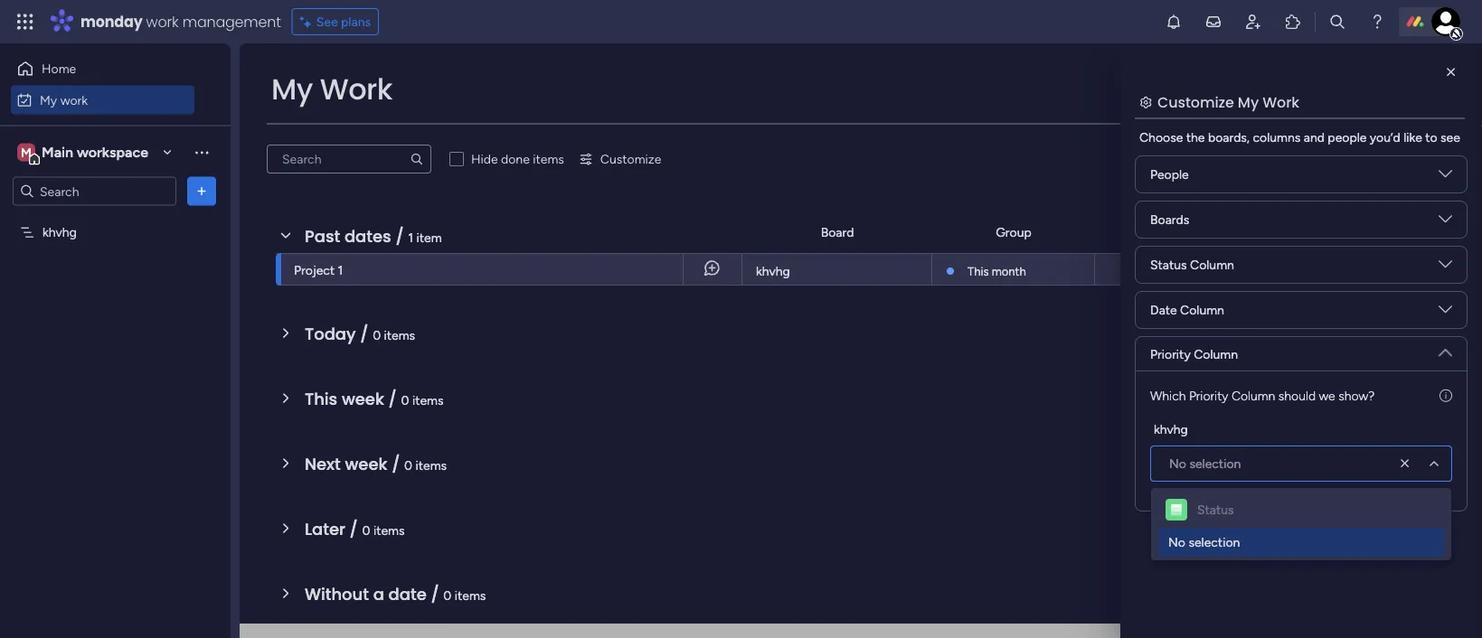 Task type: describe. For each thing, give the bounding box(es) containing it.
search everything image
[[1329, 13, 1347, 31]]

see plans
[[316, 14, 371, 29]]

no selection inside khvhg group
[[1170, 456, 1241, 472]]

nov 15, 09:00 am
[[1234, 262, 1329, 277]]

0 inside today / 0 items
[[373, 327, 381, 343]]

help image
[[1369, 13, 1387, 31]]

this week / 0 items
[[305, 388, 444, 411]]

khvhg list box
[[0, 213, 231, 492]]

see
[[1441, 130, 1461, 145]]

nov
[[1234, 262, 1256, 277]]

1 vertical spatial selection
[[1189, 535, 1241, 550]]

items inside today / 0 items
[[384, 327, 415, 343]]

15,
[[1259, 262, 1273, 277]]

today / 0 items
[[305, 322, 415, 346]]

items right done
[[533, 152, 564, 167]]

hide
[[471, 152, 498, 167]]

selection inside khvhg group
[[1190, 456, 1241, 472]]

status column
[[1151, 257, 1235, 273]]

without
[[305, 583, 369, 606]]

notifications image
[[1165, 13, 1183, 31]]

2 vertical spatial status
[[1198, 503, 1234, 518]]

none search field inside main content
[[267, 145, 431, 174]]

workspace selection element
[[17, 142, 151, 165]]

workspace
[[77, 144, 148, 161]]

1 horizontal spatial work
[[1263, 92, 1300, 112]]

date
[[389, 583, 427, 606]]

1 vertical spatial no
[[1169, 535, 1186, 550]]

past
[[305, 225, 340, 248]]

workspace options image
[[193, 143, 211, 161]]

hide done items
[[471, 152, 564, 167]]

0 vertical spatial priority
[[1151, 346, 1191, 362]]

workspace image
[[17, 142, 35, 162]]

dapulse dropdown down arrow image for priority column
[[1439, 339, 1453, 360]]

/ right later
[[350, 518, 358, 541]]

plans
[[341, 14, 371, 29]]

options image
[[193, 182, 211, 200]]

no inside khvhg group
[[1170, 456, 1187, 472]]

khvhg for the khvhg link
[[756, 264, 790, 279]]

customize button
[[572, 145, 669, 174]]

people
[[1328, 130, 1367, 145]]

later
[[305, 518, 345, 541]]

we
[[1319, 388, 1336, 403]]

home button
[[11, 54, 194, 83]]

which priority column should we show?
[[1151, 388, 1375, 403]]

select product image
[[16, 13, 34, 31]]

home
[[42, 61, 76, 76]]

khvhg link
[[754, 254, 921, 287]]

date for date column
[[1151, 303, 1177, 318]]

0 horizontal spatial 1
[[338, 262, 343, 278]]

column for priority column
[[1194, 346, 1238, 362]]

main
[[42, 144, 73, 161]]

/ left item
[[396, 225, 404, 248]]

v2 overdue deadline image
[[1210, 261, 1225, 278]]

past dates / 1 item
[[305, 225, 442, 248]]

09:00
[[1276, 262, 1308, 277]]

0 horizontal spatial work
[[320, 69, 393, 109]]

0 inside later / 0 items
[[362, 523, 370, 538]]

my for my work
[[271, 69, 313, 109]]

0 inside without a date / 0 items
[[444, 588, 452, 603]]

Search in workspace field
[[38, 181, 151, 202]]

boards,
[[1209, 130, 1250, 145]]

/ right today
[[360, 322, 369, 346]]

should
[[1279, 388, 1316, 403]]

search image
[[410, 152, 424, 166]]

dapulse dropdown down arrow image for boards
[[1439, 213, 1453, 233]]

1 inside 'past dates / 1 item'
[[408, 230, 414, 245]]

column for status column
[[1191, 257, 1235, 273]]

items inside without a date / 0 items
[[455, 588, 486, 603]]

0 horizontal spatial status
[[1151, 257, 1187, 273]]

choose
[[1140, 130, 1184, 145]]

and
[[1304, 130, 1325, 145]]

items inside this week / 0 items
[[412, 393, 444, 408]]

invite members image
[[1245, 13, 1263, 31]]

my work
[[40, 92, 88, 108]]



Task type: locate. For each thing, give the bounding box(es) containing it.
1 horizontal spatial status
[[1198, 503, 1234, 518]]

customize for customize my work
[[1158, 92, 1235, 112]]

dates
[[345, 225, 391, 248]]

column down date column
[[1194, 346, 1238, 362]]

done
[[501, 152, 530, 167]]

1 horizontal spatial customize
[[1158, 92, 1235, 112]]

priority column
[[1151, 346, 1238, 362]]

like
[[1404, 130, 1423, 145]]

item
[[417, 230, 442, 245]]

customize
[[1158, 92, 1235, 112], [601, 152, 662, 167]]

week
[[342, 388, 384, 411], [345, 453, 388, 476]]

0 vertical spatial this
[[968, 264, 989, 279]]

khvhg
[[43, 225, 77, 240], [756, 264, 790, 279], [1154, 422, 1188, 437]]

gary orlando image
[[1432, 7, 1461, 36]]

my up 'boards,'
[[1238, 92, 1259, 112]]

board
[[821, 225, 854, 240]]

1 vertical spatial people
[[1130, 225, 1169, 240]]

this month
[[968, 264, 1026, 279]]

1 dapulse dropdown down arrow image from the top
[[1439, 167, 1453, 188]]

you'd
[[1370, 130, 1401, 145]]

my down 'see plans' button on the top of page
[[271, 69, 313, 109]]

khvhg inside list box
[[43, 225, 77, 240]]

my for my work
[[40, 92, 57, 108]]

1 vertical spatial work
[[60, 92, 88, 108]]

1 vertical spatial status
[[1151, 257, 1187, 273]]

1 vertical spatial this
[[305, 388, 338, 411]]

work inside button
[[60, 92, 88, 108]]

3 dapulse dropdown down arrow image from the top
[[1439, 303, 1453, 323]]

4 dapulse dropdown down arrow image from the top
[[1439, 339, 1453, 360]]

work
[[146, 11, 179, 32], [60, 92, 88, 108]]

0 horizontal spatial my
[[40, 92, 57, 108]]

1 vertical spatial 1
[[338, 262, 343, 278]]

week for this
[[342, 388, 384, 411]]

1 right project
[[338, 262, 343, 278]]

date column
[[1151, 303, 1225, 318]]

khvhg group
[[1151, 420, 1453, 482]]

to
[[1426, 130, 1438, 145]]

0 horizontal spatial customize
[[601, 152, 662, 167]]

1 horizontal spatial date
[[1254, 225, 1281, 240]]

0 horizontal spatial work
[[60, 92, 88, 108]]

column for date column
[[1181, 303, 1225, 318]]

0 vertical spatial khvhg
[[43, 225, 77, 240]]

0 horizontal spatial this
[[305, 388, 338, 411]]

my work button
[[11, 85, 194, 114]]

work for monday
[[146, 11, 179, 32]]

this for week
[[305, 388, 338, 411]]

0 right later
[[362, 523, 370, 538]]

priority
[[1151, 346, 1191, 362], [1189, 388, 1229, 403]]

dapulse dropdown down arrow image for date column
[[1439, 303, 1453, 323]]

group
[[996, 225, 1032, 240]]

items up next week / 0 items at the left bottom
[[412, 393, 444, 408]]

people down choose
[[1151, 167, 1189, 182]]

0 vertical spatial people
[[1151, 167, 1189, 182]]

items inside next week / 0 items
[[416, 458, 447, 473]]

selection
[[1190, 456, 1241, 472], [1189, 535, 1241, 550]]

month
[[992, 264, 1026, 279]]

dapulse dropdown down arrow image
[[1439, 258, 1453, 278]]

project
[[294, 262, 335, 278]]

today
[[305, 322, 356, 346]]

0 up next week / 0 items at the left bottom
[[401, 393, 409, 408]]

see
[[316, 14, 338, 29]]

my
[[271, 69, 313, 109], [1238, 92, 1259, 112], [40, 92, 57, 108]]

work down plans
[[320, 69, 393, 109]]

column
[[1191, 257, 1235, 273], [1181, 303, 1225, 318], [1194, 346, 1238, 362], [1232, 388, 1276, 403]]

0 vertical spatial 1
[[408, 230, 414, 245]]

1 horizontal spatial 1
[[408, 230, 414, 245]]

this for month
[[968, 264, 989, 279]]

work down home
[[60, 92, 88, 108]]

0 down this week / 0 items
[[404, 458, 413, 473]]

1 horizontal spatial this
[[968, 264, 989, 279]]

no
[[1170, 456, 1187, 472], [1169, 535, 1186, 550]]

work right 'monday'
[[146, 11, 179, 32]]

0 vertical spatial no selection
[[1170, 456, 1241, 472]]

my inside button
[[40, 92, 57, 108]]

priority right which
[[1189, 388, 1229, 403]]

this up next
[[305, 388, 338, 411]]

dapulse dropdown down arrow image for people
[[1439, 167, 1453, 188]]

items up this week / 0 items
[[384, 327, 415, 343]]

1 vertical spatial week
[[345, 453, 388, 476]]

1 vertical spatial date
[[1151, 303, 1177, 318]]

0 vertical spatial customize
[[1158, 92, 1235, 112]]

a
[[373, 583, 384, 606]]

my down home
[[40, 92, 57, 108]]

week for next
[[345, 453, 388, 476]]

dapulse dropdown down arrow image down dapulse dropdown down arrow image
[[1439, 303, 1453, 323]]

0
[[373, 327, 381, 343], [401, 393, 409, 408], [404, 458, 413, 473], [362, 523, 370, 538], [444, 588, 452, 603]]

items right later
[[374, 523, 405, 538]]

2 vertical spatial khvhg
[[1154, 422, 1188, 437]]

1 vertical spatial no selection
[[1169, 535, 1241, 550]]

project 1
[[294, 262, 343, 278]]

customize for customize
[[601, 152, 662, 167]]

0 right today
[[373, 327, 381, 343]]

customize inside button
[[601, 152, 662, 167]]

1 horizontal spatial khvhg
[[756, 264, 790, 279]]

items inside later / 0 items
[[374, 523, 405, 538]]

column up date column
[[1191, 257, 1235, 273]]

0 horizontal spatial khvhg
[[43, 225, 77, 240]]

dapulse dropdown down arrow image up 'v2 info' icon
[[1439, 339, 1453, 360]]

next
[[305, 453, 341, 476]]

next week / 0 items
[[305, 453, 447, 476]]

option
[[0, 216, 231, 220]]

inbox image
[[1205, 13, 1223, 31]]

0 vertical spatial status
[[1376, 225, 1412, 240]]

apps image
[[1285, 13, 1303, 31]]

1 horizontal spatial my
[[271, 69, 313, 109]]

khvhg inside group
[[1154, 422, 1188, 437]]

main content
[[240, 43, 1483, 639]]

boards
[[1151, 212, 1190, 228]]

choose the boards, columns and people you'd like to see
[[1140, 130, 1461, 145]]

khvhg for khvhg group
[[1154, 422, 1188, 437]]

Filter dashboard by text search field
[[267, 145, 431, 174]]

work
[[320, 69, 393, 109], [1263, 92, 1300, 112]]

column left should
[[1232, 388, 1276, 403]]

2 horizontal spatial khvhg
[[1154, 422, 1188, 437]]

/ up next week / 0 items at the left bottom
[[389, 388, 397, 411]]

v2 info image
[[1440, 386, 1453, 405]]

show?
[[1339, 388, 1375, 403]]

week down today / 0 items
[[342, 388, 384, 411]]

2 horizontal spatial status
[[1376, 225, 1412, 240]]

date
[[1254, 225, 1281, 240], [1151, 303, 1177, 318]]

0 vertical spatial work
[[146, 11, 179, 32]]

work for my
[[60, 92, 88, 108]]

week right next
[[345, 453, 388, 476]]

work up columns
[[1263, 92, 1300, 112]]

status
[[1376, 225, 1412, 240], [1151, 257, 1187, 273], [1198, 503, 1234, 518]]

this
[[968, 264, 989, 279], [305, 388, 338, 411]]

management
[[182, 11, 281, 32]]

people
[[1151, 167, 1189, 182], [1130, 225, 1169, 240]]

1 left item
[[408, 230, 414, 245]]

0 vertical spatial week
[[342, 388, 384, 411]]

without a date / 0 items
[[305, 583, 486, 606]]

this left month
[[968, 264, 989, 279]]

people up status column
[[1130, 225, 1169, 240]]

date up 15,
[[1254, 225, 1281, 240]]

m
[[21, 145, 32, 160]]

None search field
[[267, 145, 431, 174]]

items right date
[[455, 588, 486, 603]]

date for date
[[1254, 225, 1281, 240]]

1 horizontal spatial work
[[146, 11, 179, 32]]

/ right date
[[431, 583, 439, 606]]

1 vertical spatial priority
[[1189, 388, 1229, 403]]

items
[[533, 152, 564, 167], [384, 327, 415, 343], [412, 393, 444, 408], [416, 458, 447, 473], [374, 523, 405, 538], [455, 588, 486, 603]]

main content containing past dates /
[[240, 43, 1483, 639]]

column down v2 overdue deadline image
[[1181, 303, 1225, 318]]

customize my work
[[1158, 92, 1300, 112]]

am
[[1311, 262, 1329, 277]]

dapulse dropdown down arrow image
[[1439, 167, 1453, 188], [1439, 213, 1453, 233], [1439, 303, 1453, 323], [1439, 339, 1453, 360]]

1
[[408, 230, 414, 245], [338, 262, 343, 278]]

1 vertical spatial khvhg
[[756, 264, 790, 279]]

monday work management
[[81, 11, 281, 32]]

2 dapulse dropdown down arrow image from the top
[[1439, 213, 1453, 233]]

my work
[[271, 69, 393, 109]]

no selection
[[1170, 456, 1241, 472], [1169, 535, 1241, 550]]

dapulse dropdown down arrow image up dapulse dropdown down arrow image
[[1439, 213, 1453, 233]]

0 horizontal spatial date
[[1151, 303, 1177, 318]]

my inside main content
[[1238, 92, 1259, 112]]

0 right date
[[444, 588, 452, 603]]

columns
[[1253, 130, 1301, 145]]

1 vertical spatial customize
[[601, 152, 662, 167]]

0 inside this week / 0 items
[[401, 393, 409, 408]]

priority up which
[[1151, 346, 1191, 362]]

0 vertical spatial date
[[1254, 225, 1281, 240]]

the
[[1187, 130, 1205, 145]]

0 vertical spatial no
[[1170, 456, 1187, 472]]

0 vertical spatial selection
[[1190, 456, 1241, 472]]

items down this week / 0 items
[[416, 458, 447, 473]]

/
[[396, 225, 404, 248], [360, 322, 369, 346], [389, 388, 397, 411], [392, 453, 400, 476], [350, 518, 358, 541], [431, 583, 439, 606]]

2 horizontal spatial my
[[1238, 92, 1259, 112]]

which
[[1151, 388, 1186, 403]]

monday
[[81, 11, 143, 32]]

khvhg heading
[[1154, 420, 1188, 439]]

see plans button
[[292, 8, 379, 35]]

date up priority column
[[1151, 303, 1177, 318]]

main workspace
[[42, 144, 148, 161]]

later / 0 items
[[305, 518, 405, 541]]

dapulse dropdown down arrow image down see
[[1439, 167, 1453, 188]]

0 inside next week / 0 items
[[404, 458, 413, 473]]

/ down this week / 0 items
[[392, 453, 400, 476]]



Task type: vqa. For each thing, say whether or not it's contained in the screenshot.
Notifications image
yes



